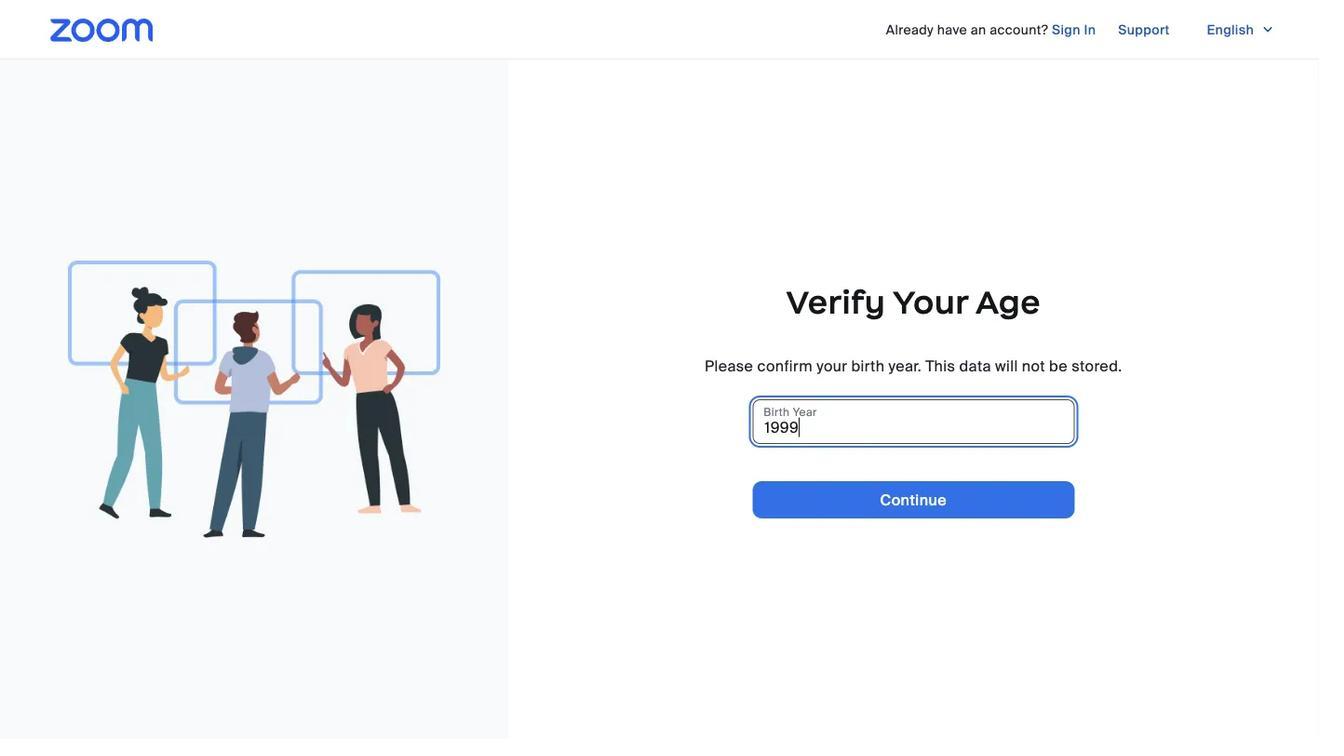 Task type: vqa. For each thing, say whether or not it's contained in the screenshot.
NOTES inside Tabs of my account settings page tab list
no



Task type: describe. For each thing, give the bounding box(es) containing it.
continue
[[880, 490, 947, 510]]

have
[[937, 21, 967, 38]]

zoom banner image image
[[68, 261, 440, 538]]

confirm
[[757, 356, 813, 376]]

Birth Year text field
[[752, 399, 1075, 444]]

age
[[976, 282, 1041, 323]]

year
[[793, 405, 817, 419]]

this
[[926, 356, 955, 376]]

will
[[995, 356, 1018, 376]]

sign in button
[[1052, 15, 1096, 45]]

birth
[[851, 356, 885, 376]]

year.
[[889, 356, 922, 376]]

account?
[[990, 21, 1048, 38]]

birth year
[[764, 405, 817, 419]]

please
[[705, 356, 753, 376]]

verify
[[786, 282, 886, 323]]

stored.
[[1072, 356, 1122, 376]]

english
[[1207, 21, 1254, 38]]

please confirm your birth year. this data will not be stored.
[[705, 356, 1122, 376]]

in
[[1084, 21, 1096, 38]]

your
[[893, 282, 969, 323]]



Task type: locate. For each thing, give the bounding box(es) containing it.
your
[[817, 356, 848, 376]]

support link
[[1118, 15, 1170, 45]]

english button
[[1192, 15, 1289, 45]]

an
[[971, 21, 986, 38]]

sign
[[1052, 21, 1081, 38]]

verify your age
[[786, 282, 1041, 323]]

already have an account? sign in
[[886, 21, 1096, 38]]

continue button
[[752, 481, 1075, 519]]

zoom logo image
[[50, 19, 153, 42]]

birth
[[764, 405, 790, 419]]

already
[[886, 21, 934, 38]]

not
[[1022, 356, 1045, 376]]

down image
[[1261, 20, 1275, 39]]

be
[[1049, 356, 1068, 376]]

data
[[959, 356, 991, 376]]

support
[[1118, 21, 1170, 38]]



